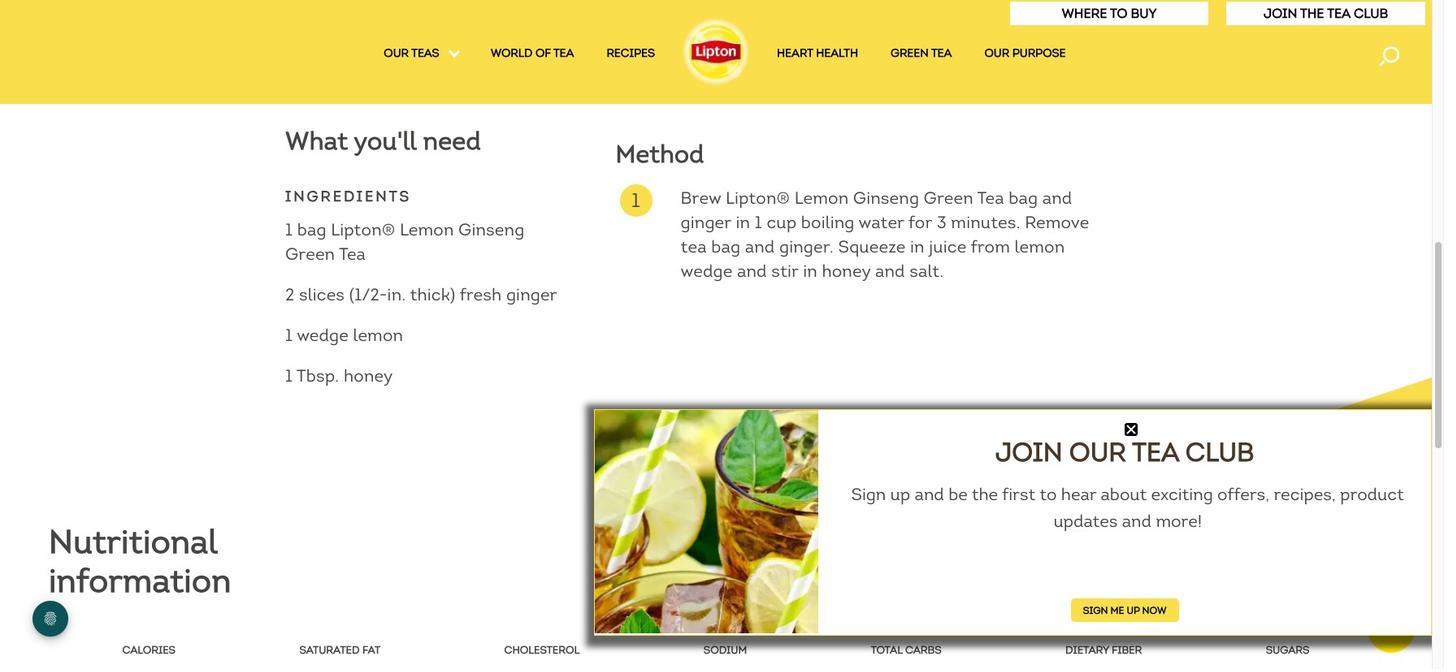 Task type: locate. For each thing, give the bounding box(es) containing it.
0 vertical spatial honey
[[822, 261, 871, 282]]

exciting
[[1151, 484, 1213, 505]]

tea up exciting
[[1132, 436, 1179, 469]]

0 horizontal spatial tea
[[553, 46, 574, 60]]

brew lipton® lemon ginseng green tea bag and ginger in 1 cup boiling water for 3 minutes. remove tea bag and ginger. squeeze in juice from lemon wedge and stir in honey and salt.
[[681, 188, 1094, 282]]

1 vertical spatial lipton®
[[331, 220, 395, 241]]

0 vertical spatial 2
[[455, 56, 463, 73]]

0 vertical spatial tea
[[553, 46, 574, 60]]

ginseng inside 1 bag lipton® lemon ginseng green tea
[[458, 220, 524, 241]]

green up 3
[[924, 188, 974, 209]]

ginseng up water
[[853, 188, 919, 209]]

sign me up now
[[1083, 605, 1167, 617]]

sign
[[851, 484, 886, 505]]

lemon
[[795, 188, 849, 209], [400, 220, 454, 241]]

2 left the "mins"
[[455, 56, 463, 73]]

join our tea club
[[996, 436, 1254, 469]]

0 vertical spatial in
[[736, 212, 750, 234]]

1 vertical spatial lemon
[[400, 220, 454, 241]]

mins
[[467, 56, 500, 73]]

1 vertical spatial ginseng
[[458, 220, 524, 241]]

fresh
[[460, 285, 502, 306]]

recipes
[[607, 46, 655, 60]]

1 horizontal spatial ginseng
[[853, 188, 919, 209]]

ginseng inside brew lipton® lemon ginseng green tea bag and ginger in 1 cup boiling water for 3 minutes. remove tea bag and ginger. squeeze in juice from lemon wedge and stir in honey and salt.
[[853, 188, 919, 209]]

up
[[1127, 605, 1140, 617]]

hear
[[1061, 484, 1097, 505]]

1 left the cup
[[755, 212, 762, 234]]

wedge
[[681, 261, 733, 282], [297, 325, 349, 347]]

1 horizontal spatial honey
[[822, 261, 871, 282]]

you'll
[[354, 126, 417, 156]]

club
[[1186, 436, 1254, 469]]

navigation containing our teas
[[0, 46, 1432, 66]]

1 horizontal spatial lipton®
[[726, 188, 790, 209]]

tea
[[1327, 6, 1351, 21], [931, 46, 952, 60], [978, 188, 1004, 209], [339, 244, 366, 265]]

honey
[[822, 261, 871, 282], [344, 366, 393, 387]]

bag down ingredients
[[297, 220, 326, 241]]

1 vertical spatial tea
[[1132, 436, 1179, 469]]

to
[[1110, 6, 1128, 21]]

2 vertical spatial green
[[285, 244, 335, 265]]

purpose
[[1012, 46, 1066, 60]]

product
[[1340, 484, 1404, 505]]

lemon down "(1/2-"
[[353, 325, 403, 347]]

0 horizontal spatial lemon
[[400, 220, 454, 241]]

bag right tea on the top left
[[711, 237, 741, 258]]

1 horizontal spatial 2
[[455, 56, 463, 73]]

remove
[[1025, 212, 1089, 234]]

0 vertical spatial ginseng
[[853, 188, 919, 209]]

1 inside 1 bag lipton® lemon ginseng green tea
[[285, 220, 293, 241]]

tea
[[681, 237, 707, 258]]

1 horizontal spatial lemon
[[795, 188, 849, 209]]

tea for of
[[553, 46, 574, 60]]

thick)
[[410, 285, 455, 306]]

nutritional
[[49, 523, 218, 563]]

tea inside brew lipton® lemon ginseng green tea bag and ginger in 1 cup boiling water for 3 minutes. remove tea bag and ginger. squeeze in juice from lemon wedge and stir in honey and salt.
[[978, 188, 1004, 209]]

0 vertical spatial ginger
[[681, 212, 731, 234]]

green
[[891, 46, 929, 60], [924, 188, 974, 209], [285, 244, 335, 265]]

ginger right fresh
[[506, 285, 557, 306]]

1 for 1 bag lipton® lemon ginseng green tea
[[285, 220, 293, 241]]

2
[[455, 56, 463, 73], [285, 285, 295, 306]]

1 horizontal spatial tea
[[1132, 436, 1179, 469]]

in down ginger. at the top
[[803, 261, 818, 282]]

0 horizontal spatial bag
[[297, 220, 326, 241]]

brew
[[681, 188, 721, 209]]

to
[[1040, 484, 1057, 505]]

0 horizontal spatial 2
[[285, 285, 295, 306]]

and down about at the right bottom of page
[[1122, 511, 1152, 532]]

lemon inside 1 bag lipton® lemon ginseng green tea
[[400, 220, 454, 241]]

0 horizontal spatial in
[[736, 212, 750, 234]]

dietary
[[1066, 645, 1109, 658]]

lemon
[[1015, 237, 1065, 258], [353, 325, 403, 347]]

sugars
[[1266, 645, 1310, 658]]

bag
[[1009, 188, 1038, 209], [297, 220, 326, 241], [711, 237, 741, 258]]

recipes link
[[607, 46, 655, 66]]

1 down ingredients
[[285, 220, 293, 241]]

lipton® down ingredients
[[331, 220, 395, 241]]

squeeze
[[838, 237, 906, 258]]

1 horizontal spatial our
[[1069, 436, 1126, 469]]

(1/2-
[[349, 285, 387, 306]]

boiling
[[801, 212, 855, 234]]

our left purpose
[[985, 46, 1010, 60]]

in left the cup
[[736, 212, 750, 234]]

honey down squeeze
[[822, 261, 871, 282]]

1 left tbsp.
[[285, 366, 293, 387]]

our purpose link
[[985, 46, 1066, 66]]

our
[[384, 46, 409, 60]]

tea inside 'button'
[[1327, 6, 1351, 21]]

lipton® up the cup
[[726, 188, 790, 209]]

1 vertical spatial in
[[910, 237, 925, 258]]

green tea
[[891, 46, 952, 60]]

tea right of
[[553, 46, 574, 60]]

join
[[996, 436, 1063, 469]]

lipton®
[[726, 188, 790, 209], [331, 220, 395, 241]]

0 vertical spatial wedge
[[681, 261, 733, 282]]

1 vertical spatial green
[[924, 188, 974, 209]]

2 for 2 mins
[[455, 56, 463, 73]]

0 horizontal spatial lemon
[[353, 325, 403, 347]]

lemon down remove
[[1015, 237, 1065, 258]]

0 vertical spatial lemon
[[1015, 237, 1065, 258]]

updates
[[1054, 511, 1118, 532]]

1 horizontal spatial lemon
[[1015, 237, 1065, 258]]

1 up 1 tbsp. honey
[[285, 325, 293, 347]]

2 vertical spatial in
[[803, 261, 818, 282]]

0 vertical spatial lipton®
[[726, 188, 790, 209]]

green up slices
[[285, 244, 335, 265]]

2 horizontal spatial bag
[[1009, 188, 1038, 209]]

1 horizontal spatial wedge
[[681, 261, 733, 282]]

in
[[736, 212, 750, 234], [910, 237, 925, 258], [803, 261, 818, 282]]

world of tea link
[[491, 46, 574, 66]]

and
[[1043, 188, 1072, 209], [745, 237, 775, 258], [737, 261, 767, 282], [875, 261, 905, 282], [915, 484, 944, 505], [1122, 511, 1152, 532]]

026e8 image
[[1125, 423, 1138, 436]]

stir
[[772, 261, 799, 282]]

1 vertical spatial lemon
[[353, 325, 403, 347]]

0 vertical spatial lemon
[[795, 188, 849, 209]]

sign me up now link
[[1071, 599, 1179, 622]]

ginger down brew
[[681, 212, 731, 234]]

total carbs
[[871, 645, 942, 658]]

our up hear
[[1069, 436, 1126, 469]]

wedge down slices
[[297, 325, 349, 347]]

1
[[755, 212, 762, 234], [285, 220, 293, 241], [285, 325, 293, 347], [285, 366, 293, 387]]

wedge down tea on the top left
[[681, 261, 733, 282]]

1 vertical spatial 2
[[285, 285, 295, 306]]

and down the cup
[[745, 237, 775, 258]]

green inside 1 bag lipton® lemon ginseng green tea
[[285, 244, 335, 265]]

ginseng up fresh
[[458, 220, 524, 241]]

and left stir
[[737, 261, 767, 282]]

tea
[[553, 46, 574, 60], [1132, 436, 1179, 469]]

and down squeeze
[[875, 261, 905, 282]]

cholesterol
[[504, 645, 580, 658]]

first
[[1002, 484, 1036, 505]]

lemon up 2 slices (1/2-in. thick) fresh ginger
[[400, 220, 454, 241]]

navigation
[[0, 46, 1432, 66]]

0 horizontal spatial our
[[985, 46, 1010, 60]]

our
[[985, 46, 1010, 60], [1069, 436, 1126, 469]]

lipton® inside brew lipton® lemon ginseng green tea bag and ginger in 1 cup boiling water for 3 minutes. remove tea bag and ginger. squeeze in juice from lemon wedge and stir in honey and salt.
[[726, 188, 790, 209]]

2 left slices
[[285, 285, 295, 306]]

for
[[909, 212, 932, 234]]

0 horizontal spatial ginseng
[[458, 220, 524, 241]]

1 horizontal spatial ginger
[[681, 212, 731, 234]]

1 horizontal spatial in
[[803, 261, 818, 282]]

1 vertical spatial ginger
[[506, 285, 557, 306]]

slices
[[299, 285, 345, 306]]

green right health
[[891, 46, 929, 60]]

lemon up boiling
[[795, 188, 849, 209]]

1 vertical spatial wedge
[[297, 325, 349, 347]]

0 horizontal spatial honey
[[344, 366, 393, 387]]

bag up remove
[[1009, 188, 1038, 209]]

0 horizontal spatial lipton®
[[331, 220, 395, 241]]

in down for
[[910, 237, 925, 258]]

honey down 1 wedge lemon
[[344, 366, 393, 387]]

wedge inside brew lipton® lemon ginseng green tea bag and ginger in 1 cup boiling water for 3 minutes. remove tea bag and ginger. squeeze in juice from lemon wedge and stir in honey and salt.
[[681, 261, 733, 282]]



Task type: vqa. For each thing, say whether or not it's contained in the screenshot.
Ginseng inside 1 Bag Lipton® Lemon Ginseng Green Tea
yes



Task type: describe. For each thing, give the bounding box(es) containing it.
me
[[1111, 605, 1124, 617]]

0 horizontal spatial ginger
[[506, 285, 557, 306]]

signup image
[[595, 410, 819, 634]]

cup
[[767, 212, 797, 234]]

join
[[1264, 6, 1297, 21]]

ingredients
[[285, 188, 411, 206]]

lipton site logo image
[[679, 15, 753, 88]]

2 horizontal spatial in
[[910, 237, 925, 258]]

about
[[1101, 484, 1147, 505]]

green inside brew lipton® lemon ginseng green tea bag and ginger in 1 cup boiling water for 3 minutes. remove tea bag and ginger. squeeze in juice from lemon wedge and stir in honey and salt.
[[924, 188, 974, 209]]

heart health
[[777, 46, 858, 60]]

juice
[[929, 237, 967, 258]]

0 vertical spatial green
[[891, 46, 929, 60]]

ginger.
[[780, 237, 834, 258]]

lemon inside brew lipton® lemon ginseng green tea bag and ginger in 1 cup boiling water for 3 minutes. remove tea bag and ginger. squeeze in juice from lemon wedge and stir in honey and salt.
[[1015, 237, 1065, 258]]

2 slices (1/2-in. thick) fresh ginger
[[285, 285, 557, 306]]

health
[[816, 46, 858, 60]]

join the tea club
[[1264, 6, 1388, 21]]

information
[[49, 562, 231, 602]]

carbs
[[905, 645, 942, 658]]

what you'll need
[[285, 126, 481, 156]]

calories
[[122, 645, 176, 658]]

where
[[1062, 6, 1107, 21]]

our purpose
[[985, 46, 1066, 60]]

in.
[[387, 285, 406, 306]]

1 tbsp. honey
[[285, 366, 393, 387]]

sodium
[[704, 645, 747, 658]]

buy
[[1131, 6, 1157, 21]]

fiber
[[1112, 645, 1142, 658]]

heart
[[777, 46, 813, 60]]

sign up and be the first to hear about exciting offers, recipes, product updates and more!
[[851, 484, 1404, 532]]

of
[[536, 46, 551, 60]]

total
[[871, 645, 903, 658]]

sign
[[1083, 605, 1108, 617]]

bag inside 1 bag lipton® lemon ginseng green tea
[[297, 220, 326, 241]]

what
[[285, 126, 348, 156]]

saturated fat
[[299, 645, 380, 658]]

world
[[491, 46, 533, 60]]

tea for our
[[1132, 436, 1179, 469]]

and up remove
[[1043, 188, 1072, 209]]

teas
[[411, 46, 439, 60]]

up
[[890, 484, 910, 505]]

tea inside 1 bag lipton® lemon ginseng green tea
[[339, 244, 366, 265]]

0 vertical spatial our
[[985, 46, 1010, 60]]

our teas
[[384, 46, 442, 60]]

method
[[616, 139, 704, 169]]

0 horizontal spatial wedge
[[297, 325, 349, 347]]

green tea link
[[891, 46, 952, 66]]

where to buy link
[[1062, 6, 1157, 21]]

1 wedge lemon
[[285, 325, 403, 347]]

where to buy button
[[1009, 1, 1210, 26]]

water
[[859, 212, 904, 234]]

our teas link
[[384, 46, 458, 66]]

where to buy
[[1062, 6, 1157, 21]]

1 vertical spatial our
[[1069, 436, 1126, 469]]

2 for 2 slices (1/2-in. thick) fresh ginger
[[285, 285, 295, 306]]

dietary fiber
[[1066, 645, 1142, 658]]

offers,
[[1218, 484, 1270, 505]]

club
[[1354, 6, 1388, 21]]

be
[[949, 484, 968, 505]]

nutritional information
[[49, 523, 231, 602]]

join the tea club link
[[1264, 6, 1388, 21]]

3
[[937, 212, 947, 234]]

fat
[[362, 645, 380, 658]]

lipton® inside 1 bag lipton® lemon ginseng green tea
[[331, 220, 395, 241]]

recipes,
[[1274, 484, 1336, 505]]

salt.
[[910, 261, 944, 282]]

ginger inside brew lipton® lemon ginseng green tea bag and ginger in 1 cup boiling water for 3 minutes. remove tea bag and ginger. squeeze in juice from lemon wedge and stir in honey and salt.
[[681, 212, 731, 234]]

from
[[971, 237, 1010, 258]]

honey inside brew lipton® lemon ginseng green tea bag and ginger in 1 cup boiling water for 3 minutes. remove tea bag and ginger. squeeze in juice from lemon wedge and stir in honey and salt.
[[822, 261, 871, 282]]

the
[[1300, 6, 1324, 21]]

minutes.
[[951, 212, 1021, 234]]

saturated
[[299, 645, 360, 658]]

open privacy settings image
[[33, 601, 68, 637]]

1 bag lipton® lemon ginseng green tea
[[285, 220, 529, 265]]

and left be
[[915, 484, 944, 505]]

more!
[[1156, 511, 1202, 532]]

1 for 1 tbsp. honey
[[285, 366, 293, 387]]

heart health link
[[777, 46, 858, 66]]

1 vertical spatial honey
[[344, 366, 393, 387]]

now
[[1142, 605, 1167, 617]]

1 for 1 wedge lemon
[[285, 325, 293, 347]]

2 mins
[[455, 56, 500, 73]]

the
[[972, 484, 998, 505]]

1 inside brew lipton® lemon ginseng green tea bag and ginger in 1 cup boiling water for 3 minutes. remove tea bag and ginger. squeeze in juice from lemon wedge and stir in honey and salt.
[[755, 212, 762, 234]]

1 horizontal spatial bag
[[711, 237, 741, 258]]

need
[[423, 126, 481, 156]]

tbsp.
[[297, 366, 339, 387]]

world of tea
[[491, 46, 574, 60]]

lemon inside brew lipton® lemon ginseng green tea bag and ginger in 1 cup boiling water for 3 minutes. remove tea bag and ginger. squeeze in juice from lemon wedge and stir in honey and salt.
[[795, 188, 849, 209]]



